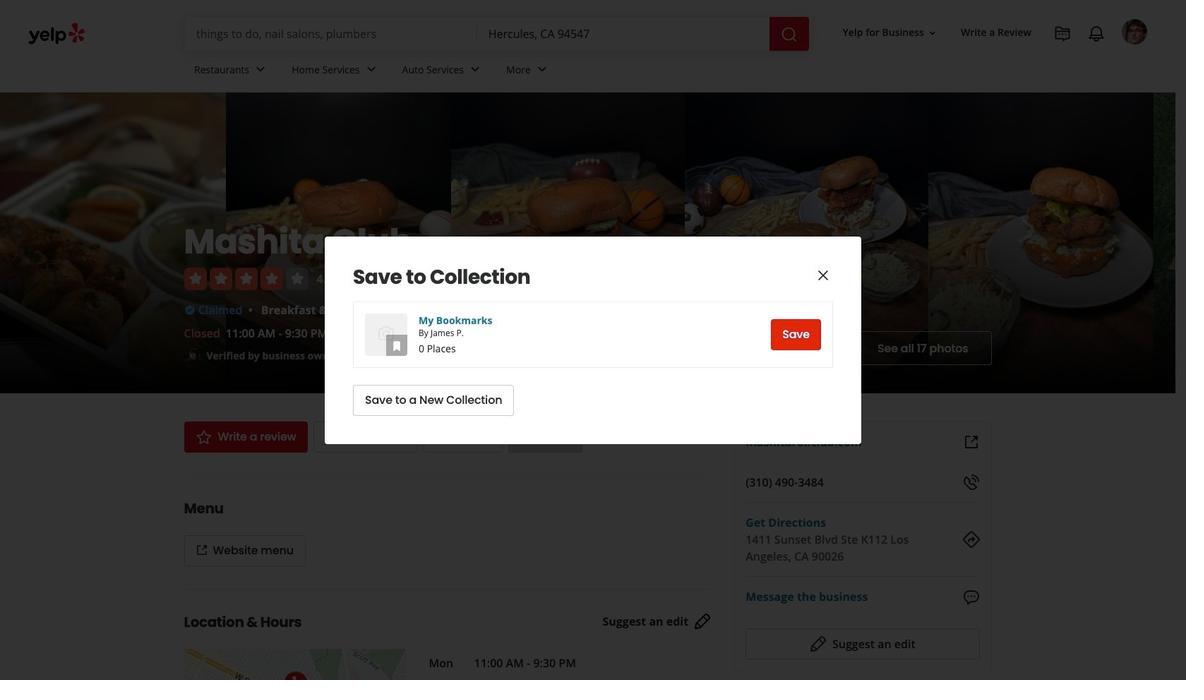 Task type: locate. For each thing, give the bounding box(es) containing it.
3 24 chevron down v2 image from the left
[[534, 61, 551, 78]]

2 24 chevron down v2 image from the left
[[467, 61, 484, 78]]

4.2 star rating image
[[184, 268, 308, 290]]

None search field
[[185, 17, 809, 51]]

2 photo of mashita club - los angeles, ca, us. image from the left
[[1155, 93, 1187, 394]]

projects image
[[1055, 25, 1072, 42]]

photo of mashita club - los angeles, ca, us. hot chicken sandwich image
[[451, 93, 685, 394]]

photo of mashita club - los angeles, ca, us. chicken sandwich image
[[226, 93, 451, 394]]

1 24 chevron down v2 image from the left
[[363, 61, 380, 78]]

photo of mashita club - los angeles, ca, us. sunset blvd roll with salmon sashimi and miso soup image
[[0, 93, 226, 394]]

business phone number image
[[963, 474, 980, 491]]

dialog
[[0, 0, 1187, 680]]

24 pencil v2 image
[[810, 636, 827, 653]]

24 chevron down v2 image
[[252, 61, 269, 78]]

2 horizontal spatial 24 chevron down v2 image
[[534, 61, 551, 78]]

1 horizontal spatial photo of mashita club - los angeles, ca, us. image
[[1155, 93, 1187, 394]]

photo of mashita club - los angeles, ca, us. spicy chicken sandwich image
[[929, 93, 1155, 394]]

close image
[[815, 267, 832, 284]]

0 horizontal spatial 24 chevron down v2 image
[[363, 61, 380, 78]]

24 chevron down v2 image
[[363, 61, 380, 78], [467, 61, 484, 78], [534, 61, 551, 78]]

region
[[353, 265, 834, 416]]

16 chevron down v2 image
[[928, 27, 939, 39]]

16 external link v2 image
[[196, 545, 207, 556]]

24 save outline v2 image
[[521, 429, 538, 446]]

menu element
[[161, 475, 712, 567]]

24 camera v2 image
[[378, 325, 395, 342]]

24 share v2 image
[[436, 429, 453, 446]]

1 photo of mashita club - los angeles, ca, us. image from the left
[[685, 93, 929, 394]]

search image
[[781, 26, 798, 43]]

photo of mashita club - los angeles, ca, us. image
[[685, 93, 929, 394], [1155, 93, 1187, 394]]

1 horizontal spatial 24 chevron down v2 image
[[467, 61, 484, 78]]

business website image
[[963, 434, 980, 451], [963, 434, 980, 451]]

0 horizontal spatial photo of mashita club - los angeles, ca, us. image
[[685, 93, 929, 394]]

directions to the business image
[[963, 531, 980, 548], [963, 531, 980, 548]]



Task type: describe. For each thing, give the bounding box(es) containing it.
16 claim filled v2 image
[[184, 305, 195, 316]]

business categories element
[[183, 51, 1148, 92]]

location & hours element
[[161, 589, 734, 680]]

map image
[[184, 649, 407, 680]]

message the business image
[[963, 589, 980, 606]]

notifications image
[[1089, 25, 1106, 42]]

24 star v2 image
[[195, 429, 212, 446]]

message the business image
[[963, 589, 980, 606]]

24 pencil v2 image
[[695, 613, 712, 630]]

user actions element
[[832, 18, 1168, 105]]

business phone number image
[[963, 474, 980, 491]]

24 camera v2 image
[[325, 429, 342, 446]]

16 save v2 image
[[391, 340, 403, 352]]



Task type: vqa. For each thing, say whether or not it's contained in the screenshot.
Business categories element
yes



